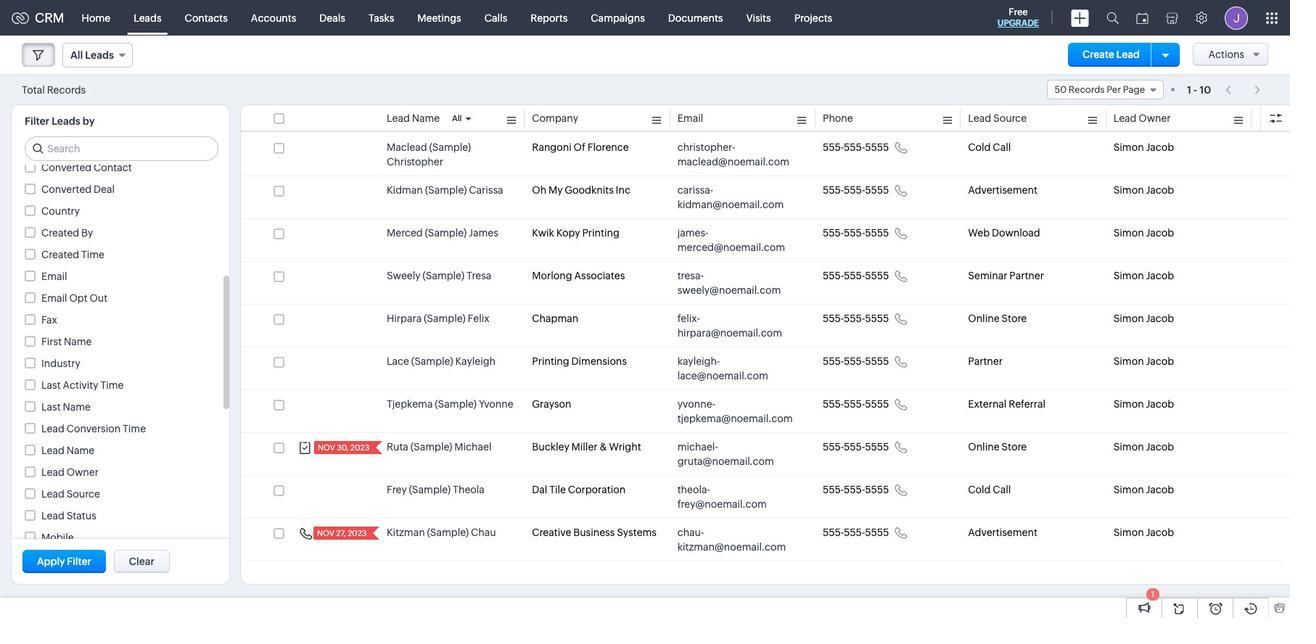 Task type: vqa. For each thing, say whether or not it's contained in the screenshot.
Other Modules Field
no



Task type: describe. For each thing, give the bounding box(es) containing it.
theola
[[453, 484, 485, 496]]

time for activity
[[101, 380, 124, 391]]

michael-
[[678, 441, 719, 453]]

simon for carissa- kidman@noemail.com
[[1114, 184, 1145, 196]]

simon for tresa- sweely@noemail.com
[[1114, 270, 1145, 282]]

advertisement for chau- kitzman@noemail.com
[[969, 527, 1038, 539]]

accounts
[[251, 12, 296, 24]]

campaigns link
[[580, 0, 657, 35]]

simon for yvonne- tjepkema@noemail.com
[[1114, 399, 1145, 410]]

simon jacob for james- merced@noemail.com
[[1114, 227, 1175, 239]]

nov 27, 2023 link
[[314, 527, 368, 540]]

status
[[67, 510, 96, 522]]

all for all leads
[[70, 49, 83, 61]]

(sample) for michael
[[411, 441, 453, 453]]

james
[[469, 227, 499, 239]]

apply filter
[[37, 556, 91, 568]]

lace (sample) kayleigh link
[[387, 354, 496, 369]]

michael- gruta@noemail.com link
[[678, 440, 794, 469]]

free
[[1009, 7, 1029, 17]]

visits
[[747, 12, 772, 24]]

morlong
[[532, 270, 573, 282]]

tjepkema@noemail.com
[[678, 413, 793, 425]]

advertisement for carissa- kidman@noemail.com
[[969, 184, 1038, 196]]

kidman (sample) carissa
[[387, 184, 504, 196]]

jacob for theola- frey@noemail.com
[[1147, 484, 1175, 496]]

dimensions
[[572, 356, 627, 367]]

simon jacob for theola- frey@noemail.com
[[1114, 484, 1175, 496]]

felix
[[468, 313, 490, 325]]

5555 for james- merced@noemail.com
[[866, 227, 890, 239]]

555-555-5555 for christopher- maclead@noemail.com
[[823, 142, 890, 153]]

simon for christopher- maclead@noemail.com
[[1114, 142, 1145, 153]]

last for last activity time
[[41, 380, 61, 391]]

555-555-5555 for theola- frey@noemail.com
[[823, 484, 890, 496]]

5555 for felix- hirpara@noemail.com
[[866, 313, 890, 325]]

cold call for christopher- maclead@noemail.com
[[969, 142, 1012, 153]]

carissa- kidman@noemail.com
[[678, 184, 784, 211]]

online for felix- hirpara@noemail.com
[[969, 313, 1000, 325]]

all leads
[[70, 49, 114, 61]]

morlong associates
[[532, 270, 625, 282]]

james-
[[678, 227, 709, 239]]

corporation
[[568, 484, 626, 496]]

merced@noemail.com
[[678, 242, 786, 253]]

loading image
[[88, 88, 95, 93]]

external referral
[[969, 399, 1046, 410]]

created for created by
[[41, 227, 79, 239]]

store for felix- hirpara@noemail.com
[[1002, 313, 1027, 325]]

florence
[[588, 142, 629, 153]]

simon jacob for felix- hirpara@noemail.com
[[1114, 313, 1175, 325]]

1 vertical spatial lead owner
[[41, 467, 99, 478]]

name up maclead at top left
[[412, 113, 440, 124]]

kopy
[[557, 227, 581, 239]]

simon for chau- kitzman@noemail.com
[[1114, 527, 1145, 539]]

grayson
[[532, 399, 572, 410]]

rangoni of florence
[[532, 142, 629, 153]]

1 - 10
[[1188, 84, 1212, 95]]

simon for kayleigh- lace@noemail.com
[[1114, 356, 1145, 367]]

jacob for tresa- sweely@noemail.com
[[1147, 270, 1175, 282]]

all for all
[[452, 114, 462, 123]]

lace
[[387, 356, 410, 367]]

time for conversion
[[123, 423, 146, 435]]

yvonne- tjepkema@noemail.com
[[678, 399, 793, 425]]

sweely (sample) tresa link
[[387, 269, 492, 283]]

jacob for kayleigh- lace@noemail.com
[[1147, 356, 1175, 367]]

tresa-
[[678, 270, 704, 282]]

kitzman (sample) chau
[[387, 527, 496, 539]]

kidman@noemail.com
[[678, 199, 784, 211]]

printing dimensions
[[532, 356, 627, 367]]

1 vertical spatial email
[[41, 271, 67, 282]]

jacob for yvonne- tjepkema@noemail.com
[[1147, 399, 1175, 410]]

goodknits
[[565, 184, 614, 196]]

online for michael- gruta@noemail.com
[[969, 441, 1000, 453]]

5555 for carissa- kidman@noemail.com
[[866, 184, 890, 196]]

merced (sample) james link
[[387, 226, 499, 240]]

referral
[[1009, 399, 1046, 410]]

maclead (sample) christopher
[[387, 142, 471, 168]]

seminar
[[969, 270, 1008, 282]]

(sample) for james
[[425, 227, 467, 239]]

0 horizontal spatial filter
[[25, 115, 49, 127]]

sweely@noemail.com
[[678, 285, 781, 296]]

meetings
[[418, 12, 462, 24]]

call for christopher- maclead@noemail.com
[[993, 142, 1012, 153]]

opt
[[69, 293, 88, 304]]

lead status
[[41, 510, 96, 522]]

simon for theola- frey@noemail.com
[[1114, 484, 1145, 496]]

chau- kitzman@noemail.com
[[678, 527, 786, 553]]

555-555-5555 for kayleigh- lace@noemail.com
[[823, 356, 890, 367]]

name down conversion
[[67, 445, 95, 457]]

(sample) for felix
[[424, 313, 466, 325]]

chau-
[[678, 527, 705, 539]]

merced (sample) james
[[387, 227, 499, 239]]

0 horizontal spatial printing
[[532, 356, 570, 367]]

simon jacob for carissa- kidman@noemail.com
[[1114, 184, 1175, 196]]

555-555-5555 for tresa- sweely@noemail.com
[[823, 270, 890, 282]]

inc
[[616, 184, 631, 196]]

lace@noemail.com
[[678, 370, 769, 382]]

simon jacob for yvonne- tjepkema@noemail.com
[[1114, 399, 1175, 410]]

created by
[[41, 227, 93, 239]]

visits link
[[735, 0, 783, 35]]

simon for james- merced@noemail.com
[[1114, 227, 1145, 239]]

contacts
[[185, 12, 228, 24]]

filter inside button
[[67, 556, 91, 568]]

search element
[[1099, 0, 1128, 36]]

tile
[[550, 484, 566, 496]]

gruta@noemail.com
[[678, 456, 775, 468]]

frey (sample) theola link
[[387, 483, 485, 497]]

create lead button
[[1069, 43, 1155, 67]]

out
[[90, 293, 108, 304]]

creative business systems
[[532, 527, 657, 539]]

tresa
[[467, 270, 492, 282]]

creative
[[532, 527, 572, 539]]

cold for theola- frey@noemail.com
[[969, 484, 991, 496]]

dal tile corporation
[[532, 484, 626, 496]]

0 vertical spatial lead source
[[969, 113, 1028, 124]]

theola-
[[678, 484, 711, 496]]

nov for kitzman
[[317, 529, 335, 538]]

calls link
[[473, 0, 519, 35]]

records for 50
[[1069, 84, 1105, 95]]

(sample) for carissa
[[425, 184, 467, 196]]

last activity time
[[41, 380, 124, 391]]

tasks
[[369, 12, 394, 24]]

1 for 1 - 10
[[1188, 84, 1192, 95]]

felix- hirpara@noemail.com link
[[678, 311, 794, 341]]

company
[[532, 113, 579, 124]]

filter leads by
[[25, 115, 95, 127]]

converted for converted contact
[[41, 162, 92, 174]]

create menu image
[[1072, 9, 1090, 27]]

simon for felix- hirpara@noemail.com
[[1114, 313, 1145, 325]]

miller
[[572, 441, 598, 453]]

online store for felix- hirpara@noemail.com
[[969, 313, 1027, 325]]

hirpara (sample) felix link
[[387, 311, 490, 326]]

tresa- sweely@noemail.com link
[[678, 269, 794, 298]]

simon for michael- gruta@noemail.com
[[1114, 441, 1145, 453]]

5555 for chau- kitzman@noemail.com
[[866, 527, 890, 539]]

oh my goodknits inc
[[532, 184, 631, 196]]

kidman (sample) carissa link
[[387, 183, 504, 197]]

name down activity
[[63, 402, 91, 413]]

last for last name
[[41, 402, 61, 413]]

upgrade
[[998, 18, 1040, 28]]

chau
[[471, 527, 496, 539]]

555-555-5555 for james- merced@noemail.com
[[823, 227, 890, 239]]



Task type: locate. For each thing, give the bounding box(es) containing it.
meetings link
[[406, 0, 473, 35]]

jacob for michael- gruta@noemail.com
[[1147, 441, 1175, 453]]

9 5555 from the top
[[866, 484, 890, 496]]

1 last from the top
[[41, 380, 61, 391]]

3 5555 from the top
[[866, 227, 890, 239]]

0 horizontal spatial source
[[67, 489, 100, 500]]

0 vertical spatial email
[[678, 113, 704, 124]]

5 5555 from the top
[[866, 313, 890, 325]]

row group
[[241, 134, 1291, 562]]

2 simon from the top
[[1114, 184, 1145, 196]]

0 vertical spatial cold call
[[969, 142, 1012, 153]]

0 vertical spatial cold
[[969, 142, 991, 153]]

row group containing maclead (sample) christopher
[[241, 134, 1291, 562]]

kwik
[[532, 227, 555, 239]]

tresa- sweely@noemail.com
[[678, 270, 781, 296]]

calls
[[485, 12, 508, 24]]

0 vertical spatial nov
[[318, 444, 335, 452]]

owner up status on the left bottom of page
[[67, 467, 99, 478]]

leads inside field
[[85, 49, 114, 61]]

frey
[[387, 484, 407, 496]]

1 online from the top
[[969, 313, 1000, 325]]

wright
[[609, 441, 642, 453]]

(sample) right lace
[[412, 356, 453, 367]]

9 simon from the top
[[1114, 484, 1145, 496]]

ruta (sample) michael link
[[387, 440, 492, 455]]

christopher
[[387, 156, 444, 168]]

2023 right 30, in the left of the page
[[351, 444, 370, 452]]

1 created from the top
[[41, 227, 79, 239]]

(sample) left yvonne
[[435, 399, 477, 410]]

(sample)
[[429, 142, 471, 153], [425, 184, 467, 196], [425, 227, 467, 239], [423, 270, 465, 282], [424, 313, 466, 325], [412, 356, 453, 367], [435, 399, 477, 410], [411, 441, 453, 453], [409, 484, 451, 496], [427, 527, 469, 539]]

by
[[83, 115, 95, 127]]

2 horizontal spatial leads
[[134, 12, 162, 24]]

last down industry
[[41, 380, 61, 391]]

1 horizontal spatial filter
[[67, 556, 91, 568]]

3 simon from the top
[[1114, 227, 1145, 239]]

nov left 30, in the left of the page
[[318, 444, 335, 452]]

50 Records Per Page field
[[1047, 80, 1165, 99]]

email up fax in the bottom of the page
[[41, 293, 67, 304]]

(sample) inside "link"
[[423, 270, 465, 282]]

5555 for michael- gruta@noemail.com
[[866, 441, 890, 453]]

0 vertical spatial source
[[994, 113, 1028, 124]]

store for michael- gruta@noemail.com
[[1002, 441, 1027, 453]]

hirpara (sample) felix
[[387, 313, 490, 325]]

calendar image
[[1137, 12, 1149, 24]]

7 simon from the top
[[1114, 399, 1145, 410]]

0 vertical spatial 2023
[[351, 444, 370, 452]]

2 call from the top
[[993, 484, 1012, 496]]

jacob for carissa- kidman@noemail.com
[[1147, 184, 1175, 196]]

10 simon jacob from the top
[[1114, 527, 1175, 539]]

1 cold call from the top
[[969, 142, 1012, 153]]

0 vertical spatial lead name
[[387, 113, 440, 124]]

9 simon jacob from the top
[[1114, 484, 1175, 496]]

0 vertical spatial 1
[[1188, 84, 1192, 95]]

conversion
[[67, 423, 121, 435]]

10 5555 from the top
[[866, 527, 890, 539]]

sweely (sample) tresa
[[387, 270, 492, 282]]

1 horizontal spatial all
[[452, 114, 462, 123]]

nov for ruta
[[318, 444, 335, 452]]

lead inside 'create lead' button
[[1117, 49, 1140, 60]]

1 5555 from the top
[[866, 142, 890, 153]]

chapman
[[532, 313, 579, 325]]

yvonne-
[[678, 399, 716, 410]]

555-555-5555 for yvonne- tjepkema@noemail.com
[[823, 399, 890, 410]]

lead owner down page
[[1114, 113, 1172, 124]]

time right activity
[[101, 380, 124, 391]]

5555 for kayleigh- lace@noemail.com
[[866, 356, 890, 367]]

cold for christopher- maclead@noemail.com
[[969, 142, 991, 153]]

8 5555 from the top
[[866, 441, 890, 453]]

simon
[[1114, 142, 1145, 153], [1114, 184, 1145, 196], [1114, 227, 1145, 239], [1114, 270, 1145, 282], [1114, 313, 1145, 325], [1114, 356, 1145, 367], [1114, 399, 1145, 410], [1114, 441, 1145, 453], [1114, 484, 1145, 496], [1114, 527, 1145, 539]]

leads up loading icon
[[85, 49, 114, 61]]

email down created time
[[41, 271, 67, 282]]

6 555-555-5555 from the top
[[823, 356, 890, 367]]

555-555-5555 for felix- hirpara@noemail.com
[[823, 313, 890, 325]]

0 vertical spatial lead owner
[[1114, 113, 1172, 124]]

lead name up maclead at top left
[[387, 113, 440, 124]]

kitzman
[[387, 527, 425, 539]]

(sample) right ruta
[[411, 441, 453, 453]]

2023 inside nov 27, 2023 link
[[348, 529, 367, 538]]

ruta (sample) michael
[[387, 441, 492, 453]]

2 last from the top
[[41, 402, 61, 413]]

1 online store from the top
[[969, 313, 1027, 325]]

1 horizontal spatial leads
[[85, 49, 114, 61]]

systems
[[617, 527, 657, 539]]

page
[[1124, 84, 1146, 95]]

0 vertical spatial time
[[81, 249, 105, 261]]

2023 inside nov 30, 2023 link
[[351, 444, 370, 452]]

2 advertisement from the top
[[969, 527, 1038, 539]]

(sample) left felix
[[424, 313, 466, 325]]

simon jacob for chau- kitzman@noemail.com
[[1114, 527, 1175, 539]]

0 horizontal spatial leads
[[52, 115, 80, 127]]

10 jacob from the top
[[1147, 527, 1175, 539]]

simon jacob for tresa- sweely@noemail.com
[[1114, 270, 1175, 282]]

1 horizontal spatial lead owner
[[1114, 113, 1172, 124]]

search image
[[1107, 12, 1120, 24]]

2 vertical spatial time
[[123, 423, 146, 435]]

converted up country
[[41, 184, 92, 195]]

leads
[[134, 12, 162, 24], [85, 49, 114, 61], [52, 115, 80, 127]]

navigation
[[1219, 79, 1269, 100]]

email
[[678, 113, 704, 124], [41, 271, 67, 282], [41, 293, 67, 304]]

time right conversion
[[123, 423, 146, 435]]

1 converted from the top
[[41, 162, 92, 174]]

1 vertical spatial online
[[969, 441, 1000, 453]]

555-555-5555 for michael- gruta@noemail.com
[[823, 441, 890, 453]]

all up the maclead (sample) christopher link
[[452, 114, 462, 123]]

3 simon jacob from the top
[[1114, 227, 1175, 239]]

1 vertical spatial cold
[[969, 484, 991, 496]]

christopher- maclead@noemail.com
[[678, 142, 790, 168]]

(sample) for tresa
[[423, 270, 465, 282]]

7 555-555-5555 from the top
[[823, 399, 890, 410]]

2 vertical spatial email
[[41, 293, 67, 304]]

ruta
[[387, 441, 409, 453]]

1 vertical spatial call
[[993, 484, 1012, 496]]

1 vertical spatial lead source
[[41, 489, 100, 500]]

0 vertical spatial advertisement
[[969, 184, 1038, 196]]

printing up grayson
[[532, 356, 570, 367]]

5 simon jacob from the top
[[1114, 313, 1175, 325]]

5555 for christopher- maclead@noemail.com
[[866, 142, 890, 153]]

0 vertical spatial partner
[[1010, 270, 1045, 282]]

cold call for theola- frey@noemail.com
[[969, 484, 1012, 496]]

1 simon jacob from the top
[[1114, 142, 1175, 153]]

created down created by
[[41, 249, 79, 261]]

Search text field
[[25, 137, 218, 160]]

9 555-555-5555 from the top
[[823, 484, 890, 496]]

simon jacob for michael- gruta@noemail.com
[[1114, 441, 1175, 453]]

1 555-555-5555 from the top
[[823, 142, 890, 153]]

kayleigh- lace@noemail.com
[[678, 356, 769, 382]]

partner right seminar
[[1010, 270, 1045, 282]]

cold call
[[969, 142, 1012, 153], [969, 484, 1012, 496]]

maclead
[[387, 142, 427, 153]]

jacob for james- merced@noemail.com
[[1147, 227, 1175, 239]]

4 5555 from the top
[[866, 270, 890, 282]]

last
[[41, 380, 61, 391], [41, 402, 61, 413]]

1 vertical spatial online store
[[969, 441, 1027, 453]]

records left loading icon
[[47, 84, 86, 95]]

1 for 1
[[1152, 590, 1155, 599]]

2 5555 from the top
[[866, 184, 890, 196]]

nov inside nov 27, 2023 link
[[317, 529, 335, 538]]

owner down page
[[1139, 113, 1172, 124]]

mobile
[[41, 532, 74, 544]]

1 store from the top
[[1002, 313, 1027, 325]]

2023
[[351, 444, 370, 452], [348, 529, 367, 538]]

5555 for tresa- sweely@noemail.com
[[866, 270, 890, 282]]

2 online store from the top
[[969, 441, 1027, 453]]

4 555-555-5555 from the top
[[823, 270, 890, 282]]

nov left 27,
[[317, 529, 335, 538]]

All Leads field
[[62, 43, 133, 68]]

0 horizontal spatial lead name
[[41, 445, 95, 457]]

6 5555 from the top
[[866, 356, 890, 367]]

0 horizontal spatial all
[[70, 49, 83, 61]]

1 horizontal spatial owner
[[1139, 113, 1172, 124]]

2023 for ruta (sample) michael
[[351, 444, 370, 452]]

0 vertical spatial store
[[1002, 313, 1027, 325]]

per
[[1107, 84, 1122, 95]]

2 created from the top
[[41, 249, 79, 261]]

create menu element
[[1063, 0, 1099, 35]]

50
[[1055, 84, 1067, 95]]

yvonne
[[479, 399, 514, 410]]

seminar partner
[[969, 270, 1045, 282]]

1 vertical spatial nov
[[317, 529, 335, 538]]

1 vertical spatial filter
[[67, 556, 91, 568]]

leads for filter leads by
[[52, 115, 80, 127]]

jacob for felix- hirpara@noemail.com
[[1147, 313, 1175, 325]]

1 vertical spatial lead name
[[41, 445, 95, 457]]

name right first
[[64, 336, 92, 348]]

1 vertical spatial cold call
[[969, 484, 1012, 496]]

2 jacob from the top
[[1147, 184, 1175, 196]]

web
[[969, 227, 990, 239]]

1 horizontal spatial printing
[[583, 227, 620, 239]]

converted up converted deal
[[41, 162, 92, 174]]

2 555-555-5555 from the top
[[823, 184, 890, 196]]

(sample) for theola
[[409, 484, 451, 496]]

10 555-555-5555 from the top
[[823, 527, 890, 539]]

email up christopher-
[[678, 113, 704, 124]]

0 vertical spatial filter
[[25, 115, 49, 127]]

jacob for christopher- maclead@noemail.com
[[1147, 142, 1175, 153]]

0 vertical spatial printing
[[583, 227, 620, 239]]

profile element
[[1217, 0, 1258, 35]]

1 jacob from the top
[[1147, 142, 1175, 153]]

1 vertical spatial 1
[[1152, 590, 1155, 599]]

buckley
[[532, 441, 570, 453]]

1 horizontal spatial source
[[994, 113, 1028, 124]]

jacob for chau- kitzman@noemail.com
[[1147, 527, 1175, 539]]

dal
[[532, 484, 548, 496]]

download
[[992, 227, 1041, 239]]

(sample) left tresa
[[423, 270, 465, 282]]

0 vertical spatial converted
[[41, 162, 92, 174]]

(sample) down the maclead (sample) christopher link
[[425, 184, 467, 196]]

6 simon from the top
[[1114, 356, 1145, 367]]

4 jacob from the top
[[1147, 270, 1175, 282]]

(sample) for yvonne
[[435, 399, 477, 410]]

(sample) left 'james'
[[425, 227, 467, 239]]

online down seminar
[[969, 313, 1000, 325]]

filter right apply
[[67, 556, 91, 568]]

1
[[1188, 84, 1192, 95], [1152, 590, 1155, 599]]

8 555-555-5555 from the top
[[823, 441, 890, 453]]

crm link
[[12, 10, 64, 25]]

(sample) for chau
[[427, 527, 469, 539]]

printing
[[583, 227, 620, 239], [532, 356, 570, 367]]

6 jacob from the top
[[1147, 356, 1175, 367]]

0 horizontal spatial lead source
[[41, 489, 100, 500]]

1 horizontal spatial partner
[[1010, 270, 1045, 282]]

8 simon jacob from the top
[[1114, 441, 1175, 453]]

3 555-555-5555 from the top
[[823, 227, 890, 239]]

555-555-5555 for carissa- kidman@noemail.com
[[823, 184, 890, 196]]

9 jacob from the top
[[1147, 484, 1175, 496]]

carissa
[[469, 184, 504, 196]]

6 simon jacob from the top
[[1114, 356, 1175, 367]]

felix-
[[678, 313, 700, 325]]

0 vertical spatial last
[[41, 380, 61, 391]]

country
[[41, 205, 80, 217]]

2 vertical spatial leads
[[52, 115, 80, 127]]

web download
[[969, 227, 1041, 239]]

0 vertical spatial call
[[993, 142, 1012, 153]]

1 horizontal spatial lead source
[[969, 113, 1028, 124]]

1 vertical spatial advertisement
[[969, 527, 1038, 539]]

2 simon jacob from the top
[[1114, 184, 1175, 196]]

5 simon from the top
[[1114, 313, 1145, 325]]

0 horizontal spatial lead owner
[[41, 467, 99, 478]]

0 horizontal spatial owner
[[67, 467, 99, 478]]

5 555-555-5555 from the top
[[823, 313, 890, 325]]

2023 right 27,
[[348, 529, 367, 538]]

total
[[22, 84, 45, 95]]

0 vertical spatial owner
[[1139, 113, 1172, 124]]

leads for all leads
[[85, 49, 114, 61]]

1 vertical spatial leads
[[85, 49, 114, 61]]

lead owner up lead status on the left of page
[[41, 467, 99, 478]]

1 horizontal spatial 1
[[1188, 84, 1192, 95]]

4 simon from the top
[[1114, 270, 1145, 282]]

kitzman (sample) chau link
[[387, 526, 496, 540]]

10 simon from the top
[[1114, 527, 1145, 539]]

7 5555 from the top
[[866, 399, 890, 410]]

2 online from the top
[[969, 441, 1000, 453]]

simon jacob for kayleigh- lace@noemail.com
[[1114, 356, 1175, 367]]

(sample) right frey
[[409, 484, 451, 496]]

create
[[1083, 49, 1115, 60]]

1 horizontal spatial lead name
[[387, 113, 440, 124]]

1 vertical spatial store
[[1002, 441, 1027, 453]]

1 vertical spatial converted
[[41, 184, 92, 195]]

1 vertical spatial owner
[[67, 467, 99, 478]]

sweely
[[387, 270, 421, 282]]

8 jacob from the top
[[1147, 441, 1175, 453]]

records right 50
[[1069, 84, 1105, 95]]

christopher- maclead@noemail.com link
[[678, 140, 794, 169]]

contacts link
[[173, 0, 239, 35]]

leads left by
[[52, 115, 80, 127]]

last down last activity time
[[41, 402, 61, 413]]

1 vertical spatial created
[[41, 249, 79, 261]]

0 horizontal spatial partner
[[969, 356, 1003, 367]]

(sample) left the "chau"
[[427, 527, 469, 539]]

0 vertical spatial created
[[41, 227, 79, 239]]

store
[[1002, 313, 1027, 325], [1002, 441, 1027, 453]]

4 simon jacob from the top
[[1114, 270, 1175, 282]]

hirpara@noemail.com
[[678, 327, 783, 339]]

felix- hirpara@noemail.com
[[678, 313, 783, 339]]

1 cold from the top
[[969, 142, 991, 153]]

online store down the external referral
[[969, 441, 1027, 453]]

0 vertical spatial online store
[[969, 313, 1027, 325]]

filter down the total
[[25, 115, 49, 127]]

actions
[[1209, 49, 1245, 60]]

created down country
[[41, 227, 79, 239]]

phone
[[823, 113, 854, 124]]

555-555-5555 for chau- kitzman@noemail.com
[[823, 527, 890, 539]]

leads right home link
[[134, 12, 162, 24]]

1 simon from the top
[[1114, 142, 1145, 153]]

created for created time
[[41, 249, 79, 261]]

2 cold from the top
[[969, 484, 991, 496]]

source
[[994, 113, 1028, 124], [67, 489, 100, 500]]

documents link
[[657, 0, 735, 35]]

business
[[574, 527, 615, 539]]

partner up the external
[[969, 356, 1003, 367]]

2 cold call from the top
[[969, 484, 1012, 496]]

8 simon from the top
[[1114, 441, 1145, 453]]

logo image
[[12, 12, 29, 24]]

printing right kopy
[[583, 227, 620, 239]]

7 simon jacob from the top
[[1114, 399, 1175, 410]]

call for theola- frey@noemail.com
[[993, 484, 1012, 496]]

2 store from the top
[[1002, 441, 1027, 453]]

1 vertical spatial 2023
[[348, 529, 367, 538]]

simon jacob
[[1114, 142, 1175, 153], [1114, 184, 1175, 196], [1114, 227, 1175, 239], [1114, 270, 1175, 282], [1114, 313, 1175, 325], [1114, 356, 1175, 367], [1114, 399, 1175, 410], [1114, 441, 1175, 453], [1114, 484, 1175, 496], [1114, 527, 1175, 539]]

&
[[600, 441, 607, 453]]

5555 for yvonne- tjepkema@noemail.com
[[866, 399, 890, 410]]

all inside field
[[70, 49, 83, 61]]

store down the external referral
[[1002, 441, 1027, 453]]

(sample) inside maclead (sample) christopher
[[429, 142, 471, 153]]

online store for michael- gruta@noemail.com
[[969, 441, 1027, 453]]

email opt out
[[41, 293, 108, 304]]

5 jacob from the top
[[1147, 313, 1175, 325]]

1 vertical spatial last
[[41, 402, 61, 413]]

tjepkema (sample) yvonne
[[387, 399, 514, 410]]

lead owner
[[1114, 113, 1172, 124], [41, 467, 99, 478]]

frey (sample) theola
[[387, 484, 485, 496]]

1 vertical spatial printing
[[532, 356, 570, 367]]

time down by
[[81, 249, 105, 261]]

2 converted from the top
[[41, 184, 92, 195]]

1 vertical spatial partner
[[969, 356, 1003, 367]]

7 jacob from the top
[[1147, 399, 1175, 410]]

50 records per page
[[1055, 84, 1146, 95]]

store down seminar partner
[[1002, 313, 1027, 325]]

1 advertisement from the top
[[969, 184, 1038, 196]]

deals
[[320, 12, 346, 24]]

lead name down conversion
[[41, 445, 95, 457]]

(sample) up christopher
[[429, 142, 471, 153]]

3 jacob from the top
[[1147, 227, 1175, 239]]

0 vertical spatial online
[[969, 313, 1000, 325]]

create lead
[[1083, 49, 1140, 60]]

1 horizontal spatial records
[[1069, 84, 1105, 95]]

1 vertical spatial source
[[67, 489, 100, 500]]

merced
[[387, 227, 423, 239]]

1 call from the top
[[993, 142, 1012, 153]]

all up total records
[[70, 49, 83, 61]]

1 vertical spatial time
[[101, 380, 124, 391]]

0 vertical spatial all
[[70, 49, 83, 61]]

converted contact
[[41, 162, 132, 174]]

carissa-
[[678, 184, 714, 196]]

30,
[[337, 444, 349, 452]]

cold
[[969, 142, 991, 153], [969, 484, 991, 496]]

nov 30, 2023
[[318, 444, 370, 452]]

nov 30, 2023 link
[[314, 441, 371, 455]]

profile image
[[1226, 6, 1249, 29]]

0 horizontal spatial records
[[47, 84, 86, 95]]

records inside field
[[1069, 84, 1105, 95]]

0 horizontal spatial 1
[[1152, 590, 1155, 599]]

nov inside nov 30, 2023 link
[[318, 444, 335, 452]]

1 vertical spatial all
[[452, 114, 462, 123]]

converted deal
[[41, 184, 115, 195]]

(sample) for kayleigh
[[412, 356, 453, 367]]

simon jacob for christopher- maclead@noemail.com
[[1114, 142, 1175, 153]]

(sample) for christopher
[[429, 142, 471, 153]]

online store down seminar partner
[[969, 313, 1027, 325]]

online down the external
[[969, 441, 1000, 453]]

2023 for kitzman (sample) chau
[[348, 529, 367, 538]]

converted for converted deal
[[41, 184, 92, 195]]

5555 for theola- frey@noemail.com
[[866, 484, 890, 496]]

records for total
[[47, 84, 86, 95]]

0 vertical spatial leads
[[134, 12, 162, 24]]



